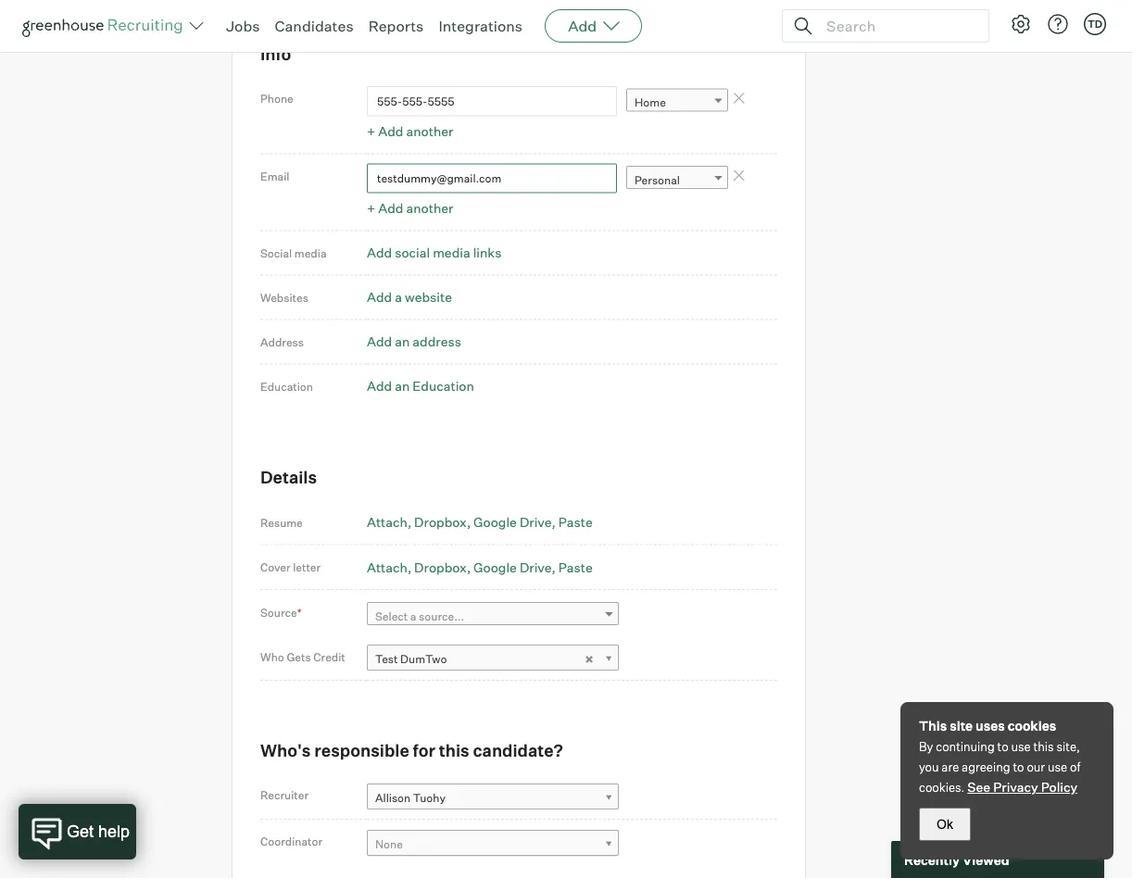 Task type: vqa. For each thing, say whether or not it's contained in the screenshot.
second the 'the' from the left
no



Task type: describe. For each thing, give the bounding box(es) containing it.
attach link for cover letter
[[367, 559, 412, 576]]

of
[[1071, 760, 1081, 775]]

google for cover letter
[[474, 559, 517, 576]]

viewed
[[963, 852, 1010, 868]]

agreeing
[[962, 760, 1011, 775]]

+ add another for email
[[367, 200, 454, 217]]

paste link for resume
[[559, 514, 593, 531]]

allison tuohy link
[[367, 784, 619, 811]]

links
[[473, 245, 502, 261]]

0 horizontal spatial media
[[295, 246, 327, 260]]

jobs link
[[226, 17, 260, 35]]

coordinator
[[260, 835, 323, 849]]

add for add an address
[[367, 334, 392, 350]]

add a website
[[367, 289, 452, 306]]

test dumtwo link
[[367, 645, 619, 672]]

google drive link for cover letter
[[474, 559, 556, 576]]

integrations link
[[439, 17, 523, 35]]

+ for email
[[367, 200, 376, 217]]

who gets credit
[[260, 650, 346, 664]]

reports
[[369, 17, 424, 35]]

add a website link
[[367, 289, 452, 306]]

social media
[[260, 246, 327, 260]]

candidates link
[[275, 17, 354, 35]]

+ add another for phone
[[367, 123, 454, 139]]

personal
[[635, 173, 680, 187]]

for
[[413, 740, 436, 761]]

2 this from the left
[[439, 740, 470, 761]]

see privacy policy
[[968, 780, 1078, 796]]

another for email
[[406, 200, 454, 217]]

an for education
[[395, 378, 410, 395]]

cover letter
[[260, 561, 321, 575]]

integrations
[[439, 17, 523, 35]]

cookies.
[[920, 781, 965, 795]]

select a source... link
[[367, 603, 619, 629]]

credit
[[314, 650, 346, 664]]

websites
[[260, 291, 309, 305]]

add for add an education
[[367, 378, 392, 395]]

add for add
[[568, 17, 597, 35]]

+ add another link for phone
[[367, 123, 454, 139]]

paste link for cover letter
[[559, 559, 593, 576]]

attach dropbox google drive paste for resume
[[367, 514, 593, 531]]

by
[[920, 740, 934, 755]]

add an education
[[367, 378, 474, 395]]

address
[[413, 334, 462, 350]]

dropbox link for cover letter
[[414, 559, 471, 576]]

google drive link for resume
[[474, 514, 556, 531]]

add for add a website
[[367, 289, 392, 306]]

0 horizontal spatial to
[[998, 740, 1009, 755]]

address
[[260, 335, 304, 349]]

attach for resume
[[367, 514, 408, 531]]

+ for phone
[[367, 123, 376, 139]]

who's
[[260, 740, 311, 761]]

reports link
[[369, 17, 424, 35]]

ok button
[[920, 808, 972, 842]]

source...
[[419, 609, 465, 623]]

source
[[260, 606, 297, 620]]

test
[[375, 652, 398, 666]]

candidates
[[275, 17, 354, 35]]

none
[[375, 838, 403, 852]]

test dumtwo
[[375, 652, 447, 666]]

phone
[[260, 92, 294, 106]]

configure image
[[1010, 13, 1033, 35]]

cookies
[[1008, 718, 1057, 735]]

ok
[[937, 818, 954, 832]]

0 horizontal spatial use
[[1012, 740, 1032, 755]]

this inside by continuing to use this site, you are agreeing to our use of cookies.
[[1034, 740, 1055, 755]]

social
[[395, 245, 430, 261]]

td
[[1088, 18, 1103, 30]]

td button
[[1081, 9, 1111, 39]]

dropbox link for resume
[[414, 514, 471, 531]]

jobs
[[226, 17, 260, 35]]

add for add social media links
[[367, 245, 392, 261]]

you
[[920, 760, 940, 775]]

dumtwo
[[401, 652, 447, 666]]

add an address
[[367, 334, 462, 350]]

this site uses cookies
[[920, 718, 1057, 735]]

attach link for resume
[[367, 514, 412, 531]]

details
[[260, 467, 317, 488]]

responsible
[[315, 740, 410, 761]]

recently viewed
[[905, 852, 1010, 868]]

who
[[260, 650, 284, 664]]



Task type: locate. For each thing, give the bounding box(es) containing it.
tuohy
[[413, 791, 446, 805]]

use
[[1012, 740, 1032, 755], [1048, 760, 1068, 775]]

education down 'address'
[[260, 380, 313, 394]]

+ add another link for email
[[367, 200, 454, 217]]

*
[[297, 606, 302, 620]]

1 + from the top
[[367, 123, 376, 139]]

2 attach from the top
[[367, 559, 408, 576]]

resume
[[260, 516, 303, 530]]

paste
[[559, 514, 593, 531], [559, 559, 593, 576]]

0 horizontal spatial this
[[439, 740, 470, 761]]

1 horizontal spatial education
[[413, 378, 474, 395]]

another for phone
[[406, 123, 454, 139]]

+ add another
[[367, 123, 454, 139], [367, 200, 454, 217]]

2 + add another link from the top
[[367, 200, 454, 217]]

google
[[474, 514, 517, 531], [474, 559, 517, 576]]

1 attach from the top
[[367, 514, 408, 531]]

1 this from the left
[[1034, 740, 1055, 755]]

1 vertical spatial drive
[[520, 559, 552, 576]]

1 vertical spatial to
[[1014, 760, 1025, 775]]

1 another from the top
[[406, 123, 454, 139]]

letter
[[293, 561, 321, 575]]

1 dropbox link from the top
[[414, 514, 471, 531]]

0 vertical spatial paste link
[[559, 514, 593, 531]]

education down address
[[413, 378, 474, 395]]

add an education link
[[367, 378, 474, 395]]

paste for resume
[[559, 514, 593, 531]]

0 vertical spatial attach dropbox google drive paste
[[367, 514, 593, 531]]

0 vertical spatial drive
[[520, 514, 552, 531]]

this
[[920, 718, 948, 735]]

1 horizontal spatial to
[[1014, 760, 1025, 775]]

add social media links
[[367, 245, 502, 261]]

2 attach link from the top
[[367, 559, 412, 576]]

none link
[[367, 831, 619, 858]]

home link
[[627, 89, 729, 116]]

a right select
[[411, 609, 417, 623]]

add an address link
[[367, 334, 462, 350]]

1 + add another link from the top
[[367, 123, 454, 139]]

0 vertical spatial use
[[1012, 740, 1032, 755]]

allison tuohy
[[375, 791, 446, 805]]

select a source...
[[375, 609, 465, 623]]

1 vertical spatial another
[[406, 200, 454, 217]]

None text field
[[367, 86, 617, 116], [367, 163, 617, 193], [367, 86, 617, 116], [367, 163, 617, 193]]

1 vertical spatial an
[[395, 378, 410, 395]]

1 vertical spatial use
[[1048, 760, 1068, 775]]

0 vertical spatial paste
[[559, 514, 593, 531]]

media left "links"
[[433, 245, 471, 261]]

1 paste link from the top
[[559, 514, 593, 531]]

1 horizontal spatial media
[[433, 245, 471, 261]]

greenhouse recruiting image
[[22, 15, 189, 37]]

see privacy policy link
[[968, 780, 1078, 796]]

0 vertical spatial a
[[395, 289, 402, 306]]

to down uses
[[998, 740, 1009, 755]]

+
[[367, 123, 376, 139], [367, 200, 376, 217]]

1 vertical spatial paste link
[[559, 559, 593, 576]]

2 paste from the top
[[559, 559, 593, 576]]

2 another from the top
[[406, 200, 454, 217]]

an left address
[[395, 334, 410, 350]]

0 vertical spatial dropbox
[[414, 514, 467, 531]]

attach link
[[367, 514, 412, 531], [367, 559, 412, 576]]

dropbox link
[[414, 514, 471, 531], [414, 559, 471, 576]]

1 vertical spatial attach
[[367, 559, 408, 576]]

an down add an address
[[395, 378, 410, 395]]

by continuing to use this site, you are agreeing to our use of cookies.
[[920, 740, 1081, 795]]

0 vertical spatial google
[[474, 514, 517, 531]]

policy
[[1042, 780, 1078, 796]]

2 google from the top
[[474, 559, 517, 576]]

cover
[[260, 561, 291, 575]]

2 + from the top
[[367, 200, 376, 217]]

1 an from the top
[[395, 334, 410, 350]]

an
[[395, 334, 410, 350], [395, 378, 410, 395]]

1 + add another from the top
[[367, 123, 454, 139]]

home
[[635, 96, 666, 110]]

personal link
[[627, 166, 729, 193]]

td button
[[1085, 13, 1107, 35]]

site
[[950, 718, 974, 735]]

drive for resume
[[520, 514, 552, 531]]

an for address
[[395, 334, 410, 350]]

1 paste from the top
[[559, 514, 593, 531]]

2 dropbox link from the top
[[414, 559, 471, 576]]

site,
[[1057, 740, 1081, 755]]

2 attach dropbox google drive paste from the top
[[367, 559, 593, 576]]

2 paste link from the top
[[559, 559, 593, 576]]

a
[[395, 289, 402, 306], [411, 609, 417, 623]]

1 vertical spatial + add another link
[[367, 200, 454, 217]]

attach dropbox google drive paste for cover letter
[[367, 559, 593, 576]]

add
[[568, 17, 597, 35], [378, 123, 404, 139], [378, 200, 404, 217], [367, 245, 392, 261], [367, 289, 392, 306], [367, 334, 392, 350], [367, 378, 392, 395]]

1 vertical spatial + add another
[[367, 200, 454, 217]]

2 an from the top
[[395, 378, 410, 395]]

dropbox
[[414, 514, 467, 531], [414, 559, 467, 576]]

this
[[1034, 740, 1055, 755], [439, 740, 470, 761]]

dropbox for cover letter
[[414, 559, 467, 576]]

0 vertical spatial to
[[998, 740, 1009, 755]]

0 vertical spatial another
[[406, 123, 454, 139]]

1 vertical spatial attach dropbox google drive paste
[[367, 559, 593, 576]]

allison
[[375, 791, 411, 805]]

add button
[[545, 9, 643, 43]]

1 vertical spatial google drive link
[[474, 559, 556, 576]]

education
[[413, 378, 474, 395], [260, 380, 313, 394]]

1 dropbox from the top
[[414, 514, 467, 531]]

1 vertical spatial a
[[411, 609, 417, 623]]

select
[[375, 609, 408, 623]]

social
[[260, 246, 292, 260]]

1 attach link from the top
[[367, 514, 412, 531]]

who's responsible for this candidate?
[[260, 740, 564, 761]]

1 google drive link from the top
[[474, 514, 556, 531]]

see
[[968, 780, 991, 796]]

this up our
[[1034, 740, 1055, 755]]

info
[[260, 43, 291, 64]]

1 vertical spatial paste
[[559, 559, 593, 576]]

1 vertical spatial dropbox
[[414, 559, 467, 576]]

use left of
[[1048, 760, 1068, 775]]

1 horizontal spatial use
[[1048, 760, 1068, 775]]

media
[[433, 245, 471, 261], [295, 246, 327, 260]]

recruiter
[[260, 789, 309, 803]]

paste link
[[559, 514, 593, 531], [559, 559, 593, 576]]

1 horizontal spatial this
[[1034, 740, 1055, 755]]

privacy
[[994, 780, 1039, 796]]

0 vertical spatial attach
[[367, 514, 408, 531]]

2 + add another from the top
[[367, 200, 454, 217]]

a for add
[[395, 289, 402, 306]]

0 vertical spatial google drive link
[[474, 514, 556, 531]]

0 vertical spatial + add another link
[[367, 123, 454, 139]]

use down cookies
[[1012, 740, 1032, 755]]

google drive link
[[474, 514, 556, 531], [474, 559, 556, 576]]

Search text field
[[822, 13, 972, 39]]

1 attach dropbox google drive paste from the top
[[367, 514, 593, 531]]

2 drive from the top
[[520, 559, 552, 576]]

drive
[[520, 514, 552, 531], [520, 559, 552, 576]]

2 dropbox from the top
[[414, 559, 467, 576]]

uses
[[976, 718, 1006, 735]]

a for select
[[411, 609, 417, 623]]

paste for cover letter
[[559, 559, 593, 576]]

0 vertical spatial an
[[395, 334, 410, 350]]

to left our
[[1014, 760, 1025, 775]]

1 vertical spatial dropbox link
[[414, 559, 471, 576]]

continuing
[[937, 740, 995, 755]]

1 drive from the top
[[520, 514, 552, 531]]

are
[[942, 760, 960, 775]]

add inside popup button
[[568, 17, 597, 35]]

dropbox for resume
[[414, 514, 467, 531]]

email
[[260, 169, 290, 183]]

our
[[1028, 760, 1046, 775]]

2 google drive link from the top
[[474, 559, 556, 576]]

attach
[[367, 514, 408, 531], [367, 559, 408, 576]]

0 vertical spatial dropbox link
[[414, 514, 471, 531]]

+ add another link
[[367, 123, 454, 139], [367, 200, 454, 217]]

a left the website
[[395, 289, 402, 306]]

add social media links link
[[367, 245, 502, 261]]

drive for cover letter
[[520, 559, 552, 576]]

1 google from the top
[[474, 514, 517, 531]]

candidate?
[[473, 740, 564, 761]]

0 horizontal spatial a
[[395, 289, 402, 306]]

0 vertical spatial +
[[367, 123, 376, 139]]

another
[[406, 123, 454, 139], [406, 200, 454, 217]]

source *
[[260, 606, 302, 620]]

google for resume
[[474, 514, 517, 531]]

media right social on the top
[[295, 246, 327, 260]]

gets
[[287, 650, 311, 664]]

this right for
[[439, 740, 470, 761]]

attach for cover letter
[[367, 559, 408, 576]]

1 horizontal spatial a
[[411, 609, 417, 623]]

website
[[405, 289, 452, 306]]

recently
[[905, 852, 960, 868]]

0 vertical spatial attach link
[[367, 514, 412, 531]]

1 vertical spatial google
[[474, 559, 517, 576]]

0 vertical spatial + add another
[[367, 123, 454, 139]]

0 horizontal spatial education
[[260, 380, 313, 394]]

1 vertical spatial +
[[367, 200, 376, 217]]

1 vertical spatial attach link
[[367, 559, 412, 576]]



